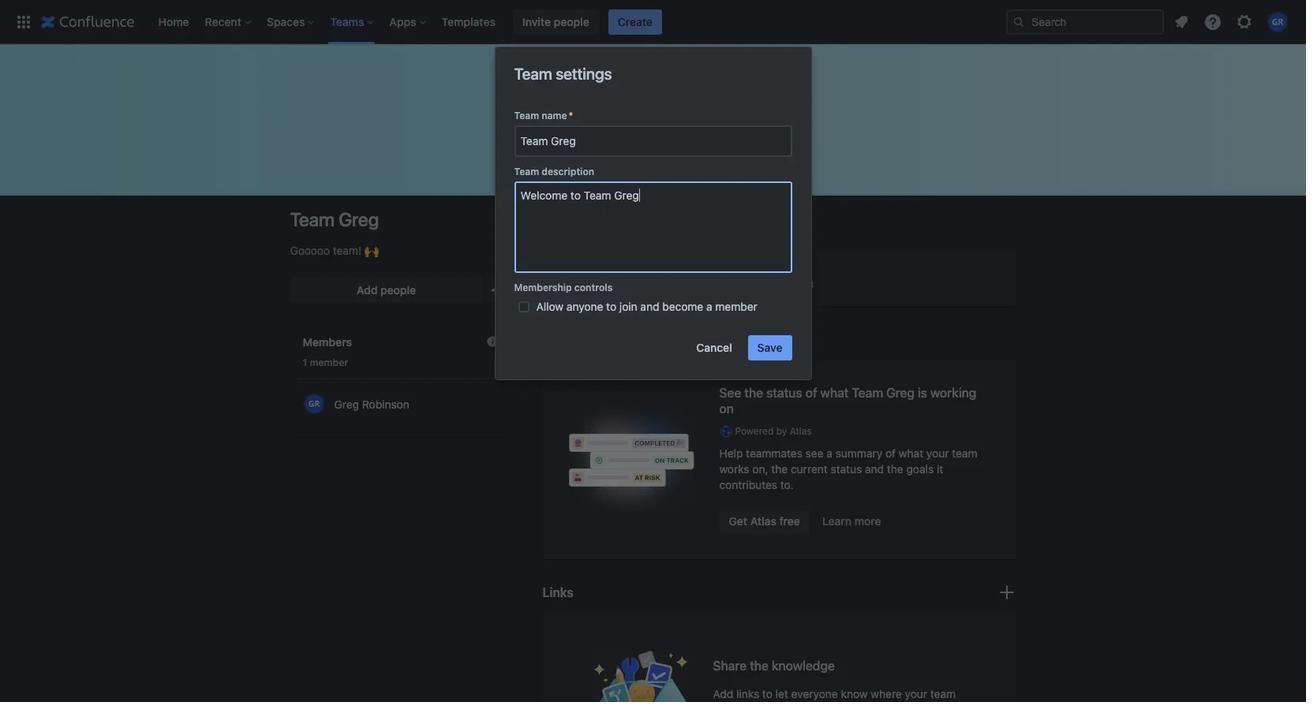 Task type: locate. For each thing, give the bounding box(es) containing it.
on
[[719, 402, 734, 416]]

working
[[930, 386, 977, 400]]

0 vertical spatial atlas
[[790, 425, 812, 437]]

0 vertical spatial a
[[706, 300, 712, 313]]

1 vertical spatial greg
[[588, 279, 609, 290]]

greg up the "team!"
[[339, 208, 379, 230]]

status down summary
[[831, 463, 862, 476]]

team inside help teammates see a summary of what your team works on, the current status and the goals it contributes to.
[[952, 447, 978, 460]]

1 vertical spatial to
[[762, 688, 773, 701]]

see
[[806, 447, 824, 460]]

1 horizontal spatial status
[[831, 463, 862, 476]]

to
[[606, 300, 617, 313], [762, 688, 773, 701]]

learn more button
[[813, 509, 891, 534]]

banner
[[0, 0, 1306, 44]]

confluence image
[[41, 12, 135, 31], [41, 12, 135, 31]]

on,
[[752, 463, 768, 476]]

anyone
[[567, 300, 603, 313]]

member down october
[[715, 300, 758, 313]]

add inside add links to let everyone know where your team
[[713, 688, 733, 701]]

team right where
[[930, 688, 956, 701]]

team
[[952, 447, 978, 460], [930, 688, 956, 701]]

team left description
[[514, 166, 539, 178]]

team up gooooo
[[290, 208, 335, 230]]

your inside help teammates see a summary of what your team works on, the current status and the goals it contributes to.
[[927, 447, 949, 460]]

0 vertical spatial add
[[357, 283, 378, 297]]

see the status of what team greg is working on
[[719, 386, 977, 416]]

team greg
[[290, 208, 379, 230]]

🙌
[[364, 244, 378, 257]]

0 horizontal spatial status
[[766, 386, 802, 400]]

1 horizontal spatial what
[[899, 447, 924, 460]]

more
[[855, 515, 881, 528]]

0 vertical spatial people
[[554, 15, 589, 28]]

1 vertical spatial your
[[905, 688, 927, 701]]

member inside membership controls allow anyone to join and become a member
[[715, 300, 758, 313]]

october
[[741, 279, 774, 290]]

apps button
[[385, 9, 432, 34]]

cancel
[[696, 341, 732, 354]]

0 horizontal spatial of
[[806, 386, 817, 400]]

1 vertical spatial a
[[827, 447, 833, 460]]

2 horizontal spatial greg
[[886, 386, 915, 400]]

in
[[668, 264, 677, 278]]

add down 🙌
[[357, 283, 378, 297]]

1 horizontal spatial member
[[715, 300, 758, 313]]

spaces button
[[262, 9, 321, 34]]

members
[[303, 335, 352, 349]]

team settings
[[514, 65, 612, 83]]

1 vertical spatial of
[[886, 447, 896, 460]]

membership
[[514, 282, 572, 294]]

and down summary
[[865, 463, 884, 476]]

1 vertical spatial atlas
[[750, 515, 777, 528]]

teammates
[[746, 447, 803, 460]]

settings icon image
[[1235, 12, 1254, 31]]

add for add links to let everyone know where your team
[[713, 688, 733, 701]]

team left name
[[514, 110, 539, 122]]

is
[[918, 386, 927, 400]]

invite people button
[[513, 9, 599, 34]]

people
[[554, 15, 589, 28], [380, 283, 416, 297]]

team settings dialog
[[495, 47, 811, 380]]

allow
[[536, 300, 564, 313]]

1 vertical spatial add
[[713, 688, 733, 701]]

1 vertical spatial team
[[930, 688, 956, 701]]

0 vertical spatial your
[[927, 447, 949, 460]]

0 vertical spatial team
[[952, 447, 978, 460]]

0 vertical spatial member
[[715, 300, 758, 313]]

people inside global element
[[554, 15, 589, 28]]

team down working
[[952, 447, 978, 460]]

get atlas free button
[[719, 509, 810, 534]]

what up goals
[[899, 447, 924, 460]]

add left links
[[713, 688, 733, 701]]

your right where
[[905, 688, 927, 701]]

0 horizontal spatial greg
[[339, 208, 379, 230]]

knowledge
[[772, 659, 835, 673]]

1 vertical spatial status
[[831, 463, 862, 476]]

a right see
[[827, 447, 833, 460]]

1 vertical spatial and
[[865, 463, 884, 476]]

know
[[841, 688, 868, 701]]

create
[[618, 15, 653, 28]]

1 horizontal spatial to
[[762, 688, 773, 701]]

0 horizontal spatial and
[[640, 300, 659, 313]]

status inside help teammates see a summary of what your team works on, the current status and the goals it contributes to.
[[831, 463, 862, 476]]

0 vertical spatial to
[[606, 300, 617, 313]]

a
[[706, 300, 712, 313], [827, 447, 833, 460]]

atlas right by
[[790, 425, 812, 437]]

add links to let everyone know where your team
[[713, 688, 956, 702]]

0 horizontal spatial to
[[606, 300, 617, 313]]

team!
[[333, 244, 361, 257]]

the inside see the status of what team greg is working on
[[744, 386, 763, 400]]

1 horizontal spatial add
[[713, 688, 733, 701]]

everyone
[[791, 688, 838, 701]]

status
[[766, 386, 802, 400], [831, 463, 862, 476]]

team description
[[514, 166, 594, 178]]

and inside help teammates see a summary of what your team works on, the current status and the goals it contributes to.
[[865, 463, 884, 476]]

member
[[715, 300, 758, 313], [310, 357, 348, 369]]

what
[[820, 386, 849, 400], [899, 447, 924, 460]]

greg down getting
[[588, 279, 609, 290]]

Search field
[[1006, 9, 1164, 34]]

atlas right the get
[[750, 515, 777, 528]]

e.g. HR Team, Redesign Project, Team Mango field
[[516, 127, 790, 155]]

1 horizontal spatial and
[[865, 463, 884, 476]]

description
[[542, 166, 594, 178]]

what up the powered by atlas link on the right of the page
[[820, 386, 849, 400]]

1 vertical spatial what
[[899, 447, 924, 460]]

share
[[713, 659, 747, 673]]

to left let
[[762, 688, 773, 701]]

works
[[719, 463, 749, 476]]

apps
[[389, 15, 416, 28]]

your inside add links to let everyone know where your team
[[905, 688, 927, 701]]

1 horizontal spatial a
[[827, 447, 833, 460]]

the right see
[[744, 386, 763, 400]]

2 vertical spatial greg
[[886, 386, 915, 400]]

team inside add links to let everyone know where your team
[[930, 688, 956, 701]]

cancel button
[[687, 335, 742, 361]]

your up it
[[927, 447, 949, 460]]

0 horizontal spatial people
[[380, 283, 416, 297]]

home
[[158, 15, 189, 28]]

greg inside see the status of what team greg is working on
[[886, 386, 915, 400]]

people for invite people
[[554, 15, 589, 28]]

of up powered by atlas
[[806, 386, 817, 400]]

your for where
[[905, 688, 927, 701]]

0 vertical spatial of
[[806, 386, 817, 400]]

0 vertical spatial what
[[820, 386, 849, 400]]

0 horizontal spatial add
[[357, 283, 378, 297]]

20,
[[777, 279, 790, 290]]

team
[[514, 65, 552, 83], [514, 110, 539, 122], [514, 166, 539, 178], [290, 208, 335, 230], [852, 386, 883, 400]]

banner containing home
[[0, 0, 1306, 44]]

0 vertical spatial status
[[766, 386, 802, 400]]

a right become
[[706, 300, 712, 313]]

to left join
[[606, 300, 617, 313]]

0 vertical spatial and
[[640, 300, 659, 313]]

*
[[569, 110, 573, 122]]

0 horizontal spatial atlas
[[750, 515, 777, 528]]

1 vertical spatial people
[[380, 283, 416, 297]]

share the knowledge
[[713, 659, 835, 673]]

what inside help teammates see a summary of what your team works on, the current status and the goals it contributes to.
[[899, 447, 924, 460]]

1 horizontal spatial of
[[886, 447, 896, 460]]

the
[[744, 386, 763, 400], [771, 463, 788, 476], [887, 463, 904, 476], [750, 659, 769, 673]]

add
[[357, 283, 378, 297], [713, 688, 733, 701]]

of
[[806, 386, 817, 400], [886, 447, 896, 460]]

team up the powered by atlas link on the right of the page
[[852, 386, 883, 400]]

team up team name *
[[514, 65, 552, 83]]

team for team name *
[[514, 110, 539, 122]]

add inside add people button
[[357, 283, 378, 297]]

your for what
[[927, 447, 949, 460]]

1 vertical spatial member
[[310, 357, 348, 369]]

0 horizontal spatial member
[[310, 357, 348, 369]]

0 horizontal spatial a
[[706, 300, 712, 313]]

links
[[543, 586, 574, 600]]

1 horizontal spatial people
[[554, 15, 589, 28]]

gooooo team! 🙌
[[290, 244, 378, 257]]

atlas inside button
[[750, 515, 777, 528]]

member down members
[[310, 357, 348, 369]]

add people button
[[290, 278, 483, 303]]

greg left is
[[886, 386, 915, 400]]

your
[[927, 447, 949, 460], [905, 688, 927, 701]]

of inside see the status of what team greg is working on
[[806, 386, 817, 400]]

and
[[640, 300, 659, 313], [865, 463, 884, 476]]

status up by
[[766, 386, 802, 400]]

of right summary
[[886, 447, 896, 460]]

and right join
[[640, 300, 659, 313]]

membership controls allow anyone to join and become a member
[[514, 282, 758, 313]]

spaces
[[267, 15, 305, 28]]

0 horizontal spatial what
[[820, 386, 849, 400]]

started
[[629, 264, 665, 278]]

atlas
[[790, 425, 812, 437], [750, 515, 777, 528]]

controls
[[574, 282, 613, 294]]



Task type: vqa. For each thing, say whether or not it's contained in the screenshot.
Names, teams, or groups *
no



Task type: describe. For each thing, give the bounding box(es) containing it.
links
[[736, 688, 759, 701]]

get
[[729, 515, 748, 528]]

a inside help teammates see a summary of what your team works on, the current status and the goals it contributes to.
[[827, 447, 833, 460]]

templates link
[[437, 9, 500, 34]]

team for team description
[[514, 166, 539, 178]]

join
[[620, 300, 637, 313]]

contributes
[[719, 478, 778, 492]]

of inside help teammates see a summary of what your team works on, the current status and the goals it contributes to.
[[886, 447, 896, 460]]

getting started in confluence
[[588, 264, 739, 278]]

status inside see the status of what team greg is working on
[[766, 386, 802, 400]]

confluence
[[680, 264, 739, 278]]

1 member
[[303, 357, 348, 369]]

see
[[719, 386, 741, 400]]

powered by atlas link
[[719, 425, 991, 438]]

the down teammates
[[771, 463, 788, 476]]

Team description text field
[[514, 182, 792, 273]]

team name *
[[514, 110, 573, 122]]

templates
[[442, 15, 496, 28]]

invite
[[522, 15, 551, 28]]

global element
[[9, 0, 1003, 44]]

team inside see the status of what team greg is working on
[[852, 386, 883, 400]]

powered by atlas
[[735, 425, 812, 437]]

1
[[303, 357, 307, 369]]

add link image
[[997, 583, 1016, 602]]

help teammates see a summary of what your team works on, the current status and the goals it contributes to.
[[719, 447, 978, 492]]

greg robinson
[[588, 279, 649, 290]]

goals
[[907, 463, 934, 476]]

current
[[791, 463, 828, 476]]

what inside see the status of what team greg is working on
[[820, 386, 849, 400]]

settings
[[556, 65, 612, 83]]

to.
[[780, 478, 794, 492]]

people for add people
[[380, 283, 416, 297]]

october 20, 2023
[[741, 279, 814, 290]]

become
[[662, 300, 703, 313]]

let
[[776, 688, 788, 701]]

it
[[937, 463, 943, 476]]

team for team greg
[[290, 208, 335, 230]]

learn more
[[822, 515, 881, 528]]

1 horizontal spatial greg
[[588, 279, 609, 290]]

atlas image
[[719, 425, 732, 438]]

a inside membership controls allow anyone to join and become a member
[[706, 300, 712, 313]]

home link
[[154, 9, 194, 34]]

1 horizontal spatial atlas
[[790, 425, 812, 437]]

2023
[[793, 279, 814, 290]]

add for add people
[[357, 283, 378, 297]]

create link
[[608, 9, 662, 34]]

gooooo
[[290, 244, 330, 257]]

team for add links to let everyone know where your team
[[930, 688, 956, 701]]

name
[[542, 110, 567, 122]]

team for team settings
[[514, 65, 552, 83]]

0 vertical spatial greg
[[339, 208, 379, 230]]

where
[[871, 688, 902, 701]]

powered
[[735, 425, 774, 437]]

learn
[[822, 515, 852, 528]]

help
[[719, 447, 743, 460]]

to inside membership controls allow anyone to join and become a member
[[606, 300, 617, 313]]

get atlas free
[[729, 515, 800, 528]]

save button
[[748, 335, 792, 361]]

getting
[[588, 264, 626, 278]]

invite people
[[522, 15, 589, 28]]

the right share
[[750, 659, 769, 673]]

and inside membership controls allow anyone to join and become a member
[[640, 300, 659, 313]]

save
[[757, 341, 783, 354]]

summary
[[836, 447, 883, 460]]

the left goals
[[887, 463, 904, 476]]

add people
[[357, 283, 416, 297]]

free
[[779, 515, 800, 528]]

search image
[[1013, 15, 1025, 28]]

robinson
[[611, 279, 649, 290]]

by
[[776, 425, 787, 437]]

team for help teammates see a summary of what your team works on, the current status and the goals it contributes to.
[[952, 447, 978, 460]]

to inside add links to let everyone know where your team
[[762, 688, 773, 701]]



